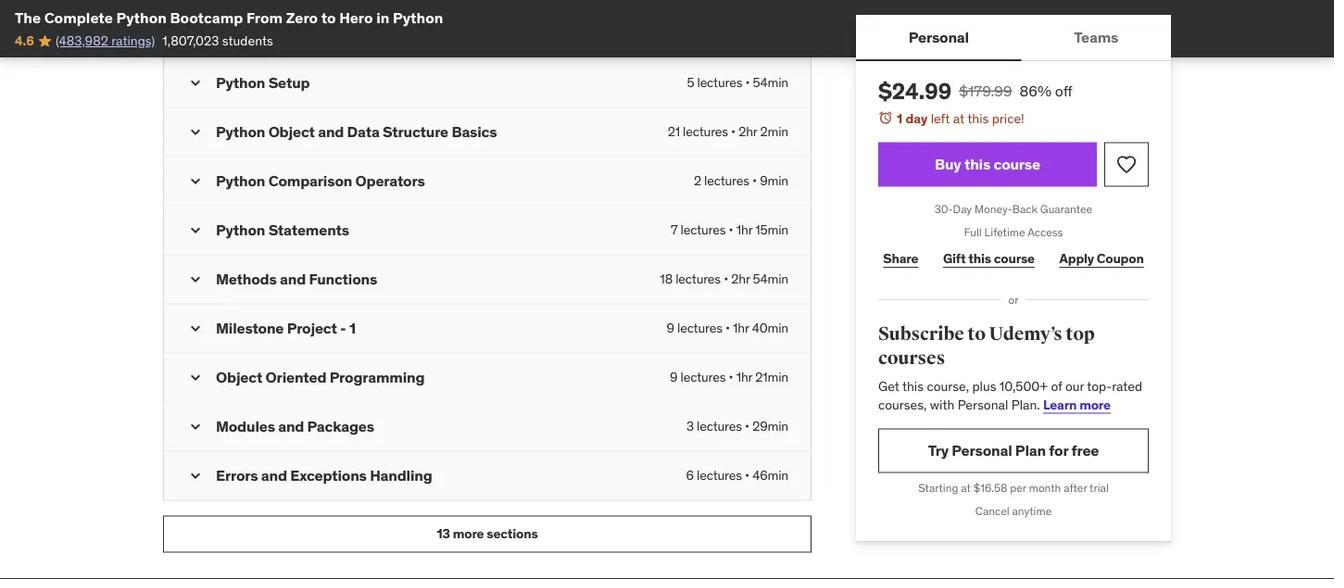 Task type: describe. For each thing, give the bounding box(es) containing it.
• for operators
[[752, 173, 757, 190]]

hero
[[339, 8, 373, 27]]

after
[[1064, 481, 1087, 495]]

subscribe
[[878, 323, 964, 346]]

0 horizontal spatial object
[[216, 368, 262, 387]]

python for python object and data structure basics
[[216, 122, 265, 141]]

1 54min from the top
[[753, 75, 789, 91]]

learn more link
[[1043, 396, 1111, 413]]

methods
[[216, 270, 277, 289]]

starting
[[918, 481, 958, 495]]

back
[[1012, 202, 1038, 216]]

modules and packages
[[216, 417, 374, 436]]

setup
[[268, 73, 310, 92]]

teams button
[[1022, 15, 1171, 59]]

this for get
[[902, 378, 924, 395]]

4.6
[[15, 32, 34, 49]]

python statements
[[216, 221, 349, 240]]

courses
[[878, 347, 945, 369]]

29min
[[753, 418, 789, 435]]

and for exceptions
[[261, 466, 287, 485]]

13 more sections button
[[163, 516, 812, 553]]

9 for milestone project - 1
[[667, 320, 674, 337]]

python up ratings)
[[116, 8, 167, 27]]

at inside starting at $16.58 per month after trial cancel anytime
[[961, 481, 971, 495]]

complete
[[44, 8, 113, 27]]

• for packages
[[745, 418, 750, 435]]

try
[[928, 441, 949, 460]]

5 lectures • 54min
[[687, 75, 789, 91]]

plan.
[[1011, 396, 1040, 413]]

2 vertical spatial personal
[[952, 441, 1012, 460]]

and for packages
[[278, 417, 304, 436]]

day
[[953, 202, 972, 216]]

2
[[694, 173, 701, 190]]

• up 21 lectures • 2hr 2min
[[745, 75, 750, 91]]

(483,982 ratings)
[[56, 32, 155, 49]]

1hr for programming
[[736, 369, 752, 386]]

small image for modules and packages
[[186, 418, 205, 436]]

anytime
[[1012, 504, 1052, 518]]

for
[[1049, 441, 1068, 460]]

buy
[[935, 155, 961, 174]]

python object and data structure basics
[[216, 122, 497, 141]]

errors
[[216, 466, 258, 485]]

off
[[1055, 81, 1073, 100]]

data
[[347, 122, 380, 141]]

price!
[[992, 110, 1025, 126]]

more for 13
[[453, 526, 484, 543]]

10,500+
[[1000, 378, 1048, 395]]

udemy's
[[989, 323, 1062, 346]]

errors and exceptions handling
[[216, 466, 432, 485]]

basics
[[452, 122, 497, 141]]

0 horizontal spatial 1
[[349, 319, 356, 338]]

gift this course link
[[938, 240, 1040, 277]]

to inside subscribe to udemy's top courses
[[968, 323, 986, 346]]

zero
[[286, 8, 318, 27]]

cancel
[[975, 504, 1010, 518]]

(483,982
[[56, 32, 108, 49]]

operators
[[355, 171, 425, 190]]

personal inside button
[[909, 27, 969, 46]]

subscribe to udemy's top courses
[[878, 323, 1095, 369]]

top-
[[1087, 378, 1112, 395]]

functions
[[309, 270, 377, 289]]

share button
[[878, 240, 923, 277]]

learn
[[1043, 396, 1077, 413]]

or
[[1009, 293, 1019, 307]]

$24.99
[[878, 77, 952, 105]]

share
[[883, 250, 918, 267]]

9 lectures • 1hr 21min
[[670, 369, 789, 386]]

learn more
[[1043, 396, 1111, 413]]

21
[[668, 124, 680, 140]]

from
[[246, 8, 283, 27]]

lectures right 7
[[681, 222, 726, 239]]

per
[[1010, 481, 1026, 495]]

buy this course button
[[878, 142, 1097, 187]]

lectures for operators
[[704, 173, 749, 190]]

3 lectures • 29min
[[686, 418, 789, 435]]

86%
[[1020, 81, 1052, 100]]

methods and functions
[[216, 270, 377, 289]]

ratings)
[[111, 32, 155, 49]]

apply coupon button
[[1055, 240, 1149, 277]]

21min
[[755, 369, 789, 386]]

gift this course
[[943, 250, 1035, 267]]

this down $24.99 $179.99 86% off
[[968, 110, 989, 126]]

$16.58
[[974, 481, 1008, 495]]

30-day money-back guarantee full lifetime access
[[935, 202, 1093, 239]]

lectures for packages
[[697, 418, 742, 435]]

lectures for programming
[[681, 369, 726, 386]]

6 lectures • 46min
[[686, 467, 789, 484]]

top
[[1066, 323, 1095, 346]]

small image for errors
[[186, 467, 205, 486]]

1 horizontal spatial object
[[268, 122, 315, 141]]

students
[[222, 32, 273, 49]]

2 54min from the top
[[753, 271, 789, 288]]

exceptions
[[290, 466, 367, 485]]

access
[[1028, 225, 1063, 239]]

comparison
[[268, 171, 352, 190]]

alarm image
[[878, 110, 893, 125]]

1 day left at this price!
[[897, 110, 1025, 126]]

project
[[287, 319, 337, 338]]

• for -
[[725, 320, 730, 337]]

2hr for python object and data structure basics
[[739, 124, 757, 140]]

1,807,023 students
[[162, 32, 273, 49]]

python right in
[[393, 8, 443, 27]]

lifetime
[[985, 225, 1025, 239]]

small image for methods and functions
[[186, 271, 205, 289]]

milestone project - 1
[[216, 319, 356, 338]]

• for programming
[[729, 369, 733, 386]]

lectures for -
[[677, 320, 723, 337]]

coupon
[[1097, 250, 1144, 267]]

the
[[15, 8, 41, 27]]

7
[[671, 222, 678, 239]]



Task type: vqa. For each thing, say whether or not it's contained in the screenshot.
"Edit occupation"
no



Task type: locate. For each thing, give the bounding box(es) containing it.
3 small image from the top
[[186, 320, 205, 338]]

1hr left 21min
[[736, 369, 752, 386]]

• for and
[[731, 124, 736, 140]]

python down students
[[216, 73, 265, 92]]

and right errors at the bottom left
[[261, 466, 287, 485]]

• left 21min
[[729, 369, 733, 386]]

at
[[953, 110, 965, 126], [961, 481, 971, 495]]

1hr left 15min
[[736, 222, 752, 239]]

and for functions
[[280, 270, 306, 289]]

statements
[[268, 221, 349, 240]]

6
[[686, 467, 694, 484]]

python down python setup
[[216, 122, 265, 141]]

• left 29min
[[745, 418, 750, 435]]

1 vertical spatial 54min
[[753, 271, 789, 288]]

•
[[745, 75, 750, 91], [731, 124, 736, 140], [752, 173, 757, 190], [729, 222, 733, 239], [724, 271, 728, 288], [725, 320, 730, 337], [729, 369, 733, 386], [745, 418, 750, 435], [745, 467, 750, 484]]

of
[[1051, 378, 1062, 395]]

more for learn
[[1080, 396, 1111, 413]]

30-
[[935, 202, 953, 216]]

bootcamp
[[170, 8, 243, 27]]

at left $16.58
[[961, 481, 971, 495]]

in
[[376, 8, 389, 27]]

• up 9 lectures • 1hr 40min at the bottom of the page
[[724, 271, 728, 288]]

• left the 46min
[[745, 467, 750, 484]]

and right methods
[[280, 270, 306, 289]]

small image for python
[[186, 221, 205, 240]]

python for python comparison operators
[[216, 171, 265, 190]]

course down lifetime
[[994, 250, 1035, 267]]

course inside button
[[994, 155, 1041, 174]]

personal inside get this course, plus 10,500+ of our top-rated courses, with personal plan.
[[958, 396, 1008, 413]]

5
[[687, 75, 694, 91]]

2 vertical spatial 1hr
[[736, 369, 752, 386]]

1 horizontal spatial more
[[1080, 396, 1111, 413]]

1 small image from the top
[[186, 25, 205, 44]]

small image
[[186, 25, 205, 44], [186, 221, 205, 240], [186, 320, 205, 338], [186, 369, 205, 387], [186, 467, 205, 486]]

0 vertical spatial 1
[[897, 110, 903, 126]]

small image for python object and data structure basics
[[186, 123, 205, 142]]

gift
[[943, 250, 966, 267]]

• left 15min
[[729, 222, 733, 239]]

2 small image from the top
[[186, 221, 205, 240]]

4 small image from the top
[[186, 369, 205, 387]]

tab list
[[856, 15, 1171, 61]]

programming
[[330, 368, 425, 387]]

0 vertical spatial personal
[[909, 27, 969, 46]]

1 vertical spatial personal
[[958, 396, 1008, 413]]

1 right alarm icon
[[897, 110, 903, 126]]

get this course, plus 10,500+ of our top-rated courses, with personal plan.
[[878, 378, 1143, 413]]

0 vertical spatial course
[[994, 155, 1041, 174]]

1hr for -
[[733, 320, 749, 337]]

1 vertical spatial course
[[994, 250, 1035, 267]]

course up back
[[994, 155, 1041, 174]]

1 vertical spatial to
[[968, 323, 986, 346]]

structure
[[383, 122, 449, 141]]

2hr
[[739, 124, 757, 140], [731, 271, 750, 288]]

1 vertical spatial 2hr
[[731, 271, 750, 288]]

• left 40min
[[725, 320, 730, 337]]

personal button
[[856, 15, 1022, 59]]

1 vertical spatial 9
[[670, 369, 678, 386]]

• for functions
[[724, 271, 728, 288]]

rated
[[1112, 378, 1143, 395]]

54min up 2min at right top
[[753, 75, 789, 91]]

course
[[994, 155, 1041, 174], [994, 250, 1035, 267]]

0 vertical spatial 9
[[667, 320, 674, 337]]

0 vertical spatial 2hr
[[739, 124, 757, 140]]

course for gift this course
[[994, 250, 1035, 267]]

5 small image from the top
[[186, 418, 205, 436]]

54min
[[753, 75, 789, 91], [753, 271, 789, 288]]

1 vertical spatial more
[[453, 526, 484, 543]]

personal down 'plus'
[[958, 396, 1008, 413]]

54min up 40min
[[753, 271, 789, 288]]

40min
[[752, 320, 789, 337]]

full
[[964, 225, 982, 239]]

more down top-
[[1080, 396, 1111, 413]]

this right gift
[[969, 250, 991, 267]]

21 lectures • 2hr 2min
[[668, 124, 789, 140]]

lectures for exceptions
[[697, 467, 742, 484]]

-
[[340, 319, 346, 338]]

small image for object
[[186, 369, 205, 387]]

lectures right 3
[[697, 418, 742, 435]]

more
[[1080, 396, 1111, 413], [453, 526, 484, 543]]

9min
[[760, 173, 789, 190]]

and left data on the left top
[[318, 122, 344, 141]]

13 more sections
[[437, 526, 538, 543]]

apply coupon
[[1060, 250, 1144, 267]]

9 for object oriented programming
[[670, 369, 678, 386]]

1hr left 40min
[[733, 320, 749, 337]]

1 horizontal spatial to
[[968, 323, 986, 346]]

1 vertical spatial 1hr
[[733, 320, 749, 337]]

this right buy
[[964, 155, 991, 174]]

0 vertical spatial to
[[321, 8, 336, 27]]

2hr down "7 lectures • 1hr 15min"
[[731, 271, 750, 288]]

more inside button
[[453, 526, 484, 543]]

46min
[[753, 467, 789, 484]]

this inside get this course, plus 10,500+ of our top-rated courses, with personal plan.
[[902, 378, 924, 395]]

python for python statements
[[216, 221, 265, 240]]

lectures for functions
[[676, 271, 721, 288]]

object up modules
[[216, 368, 262, 387]]

1 vertical spatial object
[[216, 368, 262, 387]]

2hr left 2min at right top
[[739, 124, 757, 140]]

• left 2min at right top
[[731, 124, 736, 140]]

$24.99 $179.99 86% off
[[878, 77, 1073, 105]]

this up courses,
[[902, 378, 924, 395]]

lectures up 3
[[681, 369, 726, 386]]

0 vertical spatial more
[[1080, 396, 1111, 413]]

0 vertical spatial object
[[268, 122, 315, 141]]

lectures right 18
[[676, 271, 721, 288]]

4 small image from the top
[[186, 271, 205, 289]]

1 horizontal spatial 1
[[897, 110, 903, 126]]

0 vertical spatial 54min
[[753, 75, 789, 91]]

lectures right 6
[[697, 467, 742, 484]]

small image
[[186, 74, 205, 93], [186, 123, 205, 142], [186, 172, 205, 191], [186, 271, 205, 289], [186, 418, 205, 436]]

lectures right 5
[[697, 75, 742, 91]]

this for buy
[[964, 155, 991, 174]]

9 down 18
[[667, 320, 674, 337]]

free
[[1072, 441, 1099, 460]]

object down "setup"
[[268, 122, 315, 141]]

$179.99
[[959, 81, 1012, 100]]

this
[[968, 110, 989, 126], [964, 155, 991, 174], [969, 250, 991, 267], [902, 378, 924, 395]]

object
[[268, 122, 315, 141], [216, 368, 262, 387]]

at right left
[[953, 110, 965, 126]]

3 small image from the top
[[186, 172, 205, 191]]

2 small image from the top
[[186, 123, 205, 142]]

our
[[1066, 378, 1084, 395]]

day
[[906, 110, 928, 126]]

lectures down the 18 lectures • 2hr 54min at the top of the page
[[677, 320, 723, 337]]

0 horizontal spatial more
[[453, 526, 484, 543]]

1 vertical spatial at
[[961, 481, 971, 495]]

this for gift
[[969, 250, 991, 267]]

2 lectures • 9min
[[694, 173, 789, 190]]

5 small image from the top
[[186, 467, 205, 486]]

python for python setup
[[216, 73, 265, 92]]

milestone
[[216, 319, 284, 338]]

course for buy this course
[[994, 155, 1041, 174]]

to
[[321, 8, 336, 27], [968, 323, 986, 346]]

1hr
[[736, 222, 752, 239], [733, 320, 749, 337], [736, 369, 752, 386]]

7 lectures • 1hr 15min
[[671, 222, 789, 239]]

small image for python setup
[[186, 74, 205, 93]]

2 course from the top
[[994, 250, 1035, 267]]

trial
[[1090, 481, 1109, 495]]

18
[[660, 271, 673, 288]]

guarantee
[[1040, 202, 1093, 216]]

1,807,023
[[162, 32, 219, 49]]

1 small image from the top
[[186, 74, 205, 93]]

the complete python bootcamp from zero to hero in python
[[15, 8, 443, 27]]

personal up the $24.99
[[909, 27, 969, 46]]

modules
[[216, 417, 275, 436]]

personal up $16.58
[[952, 441, 1012, 460]]

with
[[930, 396, 955, 413]]

small image for milestone
[[186, 320, 205, 338]]

9
[[667, 320, 674, 337], [670, 369, 678, 386]]

0 vertical spatial at
[[953, 110, 965, 126]]

buy this course
[[935, 155, 1041, 174]]

handling
[[370, 466, 432, 485]]

and right modules
[[278, 417, 304, 436]]

2hr for methods and functions
[[731, 271, 750, 288]]

add to wishlist image
[[1116, 153, 1138, 176]]

lectures
[[697, 75, 742, 91], [683, 124, 728, 140], [704, 173, 749, 190], [681, 222, 726, 239], [676, 271, 721, 288], [677, 320, 723, 337], [681, 369, 726, 386], [697, 418, 742, 435], [697, 467, 742, 484]]

0 horizontal spatial to
[[321, 8, 336, 27]]

this inside button
[[964, 155, 991, 174]]

get
[[878, 378, 900, 395]]

lectures for and
[[683, 124, 728, 140]]

plan
[[1015, 441, 1046, 460]]

lectures right 21
[[683, 124, 728, 140]]

• left 9min
[[752, 173, 757, 190]]

1 course from the top
[[994, 155, 1041, 174]]

9 down 9 lectures • 1hr 40min at the bottom of the page
[[670, 369, 678, 386]]

small image for python comparison operators
[[186, 172, 205, 191]]

starting at $16.58 per month after trial cancel anytime
[[918, 481, 1109, 518]]

tab list containing personal
[[856, 15, 1171, 61]]

python up python statements
[[216, 171, 265, 190]]

1 vertical spatial 1
[[349, 319, 356, 338]]

15min
[[755, 222, 789, 239]]

1
[[897, 110, 903, 126], [349, 319, 356, 338]]

1 right - at the left bottom
[[349, 319, 356, 338]]

• for exceptions
[[745, 467, 750, 484]]

to left udemy's
[[968, 323, 986, 346]]

python up methods
[[216, 221, 265, 240]]

to right zero
[[321, 8, 336, 27]]

lectures right 2
[[704, 173, 749, 190]]

more right the 13
[[453, 526, 484, 543]]

0 vertical spatial 1hr
[[736, 222, 752, 239]]

try personal plan for free
[[928, 441, 1099, 460]]

oriented
[[266, 368, 326, 387]]

python
[[116, 8, 167, 27], [393, 8, 443, 27], [216, 73, 265, 92], [216, 122, 265, 141], [216, 171, 265, 190], [216, 221, 265, 240]]



